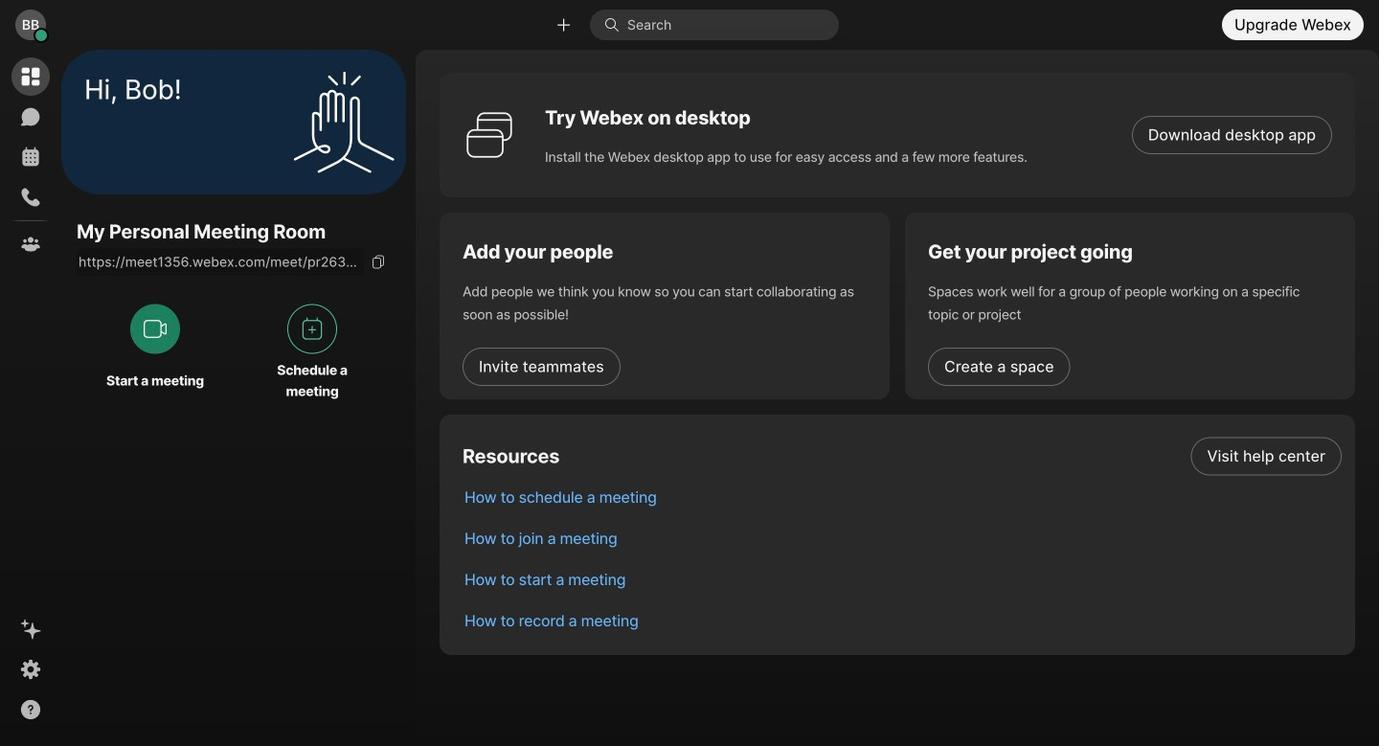 Task type: vqa. For each thing, say whether or not it's contained in the screenshot.
Webex tab list
yes



Task type: locate. For each thing, give the bounding box(es) containing it.
Add people by name or email text field
[[602, 382, 1081, 413]]

search_18 image
[[612, 389, 629, 406]]

webex tab list
[[11, 57, 50, 263]]

navigation
[[0, 50, 61, 746]]



Task type: describe. For each thing, give the bounding box(es) containing it.
Describe the team text field
[[602, 336, 1081, 367]]

Name the team (required) text field
[[602, 290, 1081, 321]]

create a team image
[[376, 184, 591, 387]]



